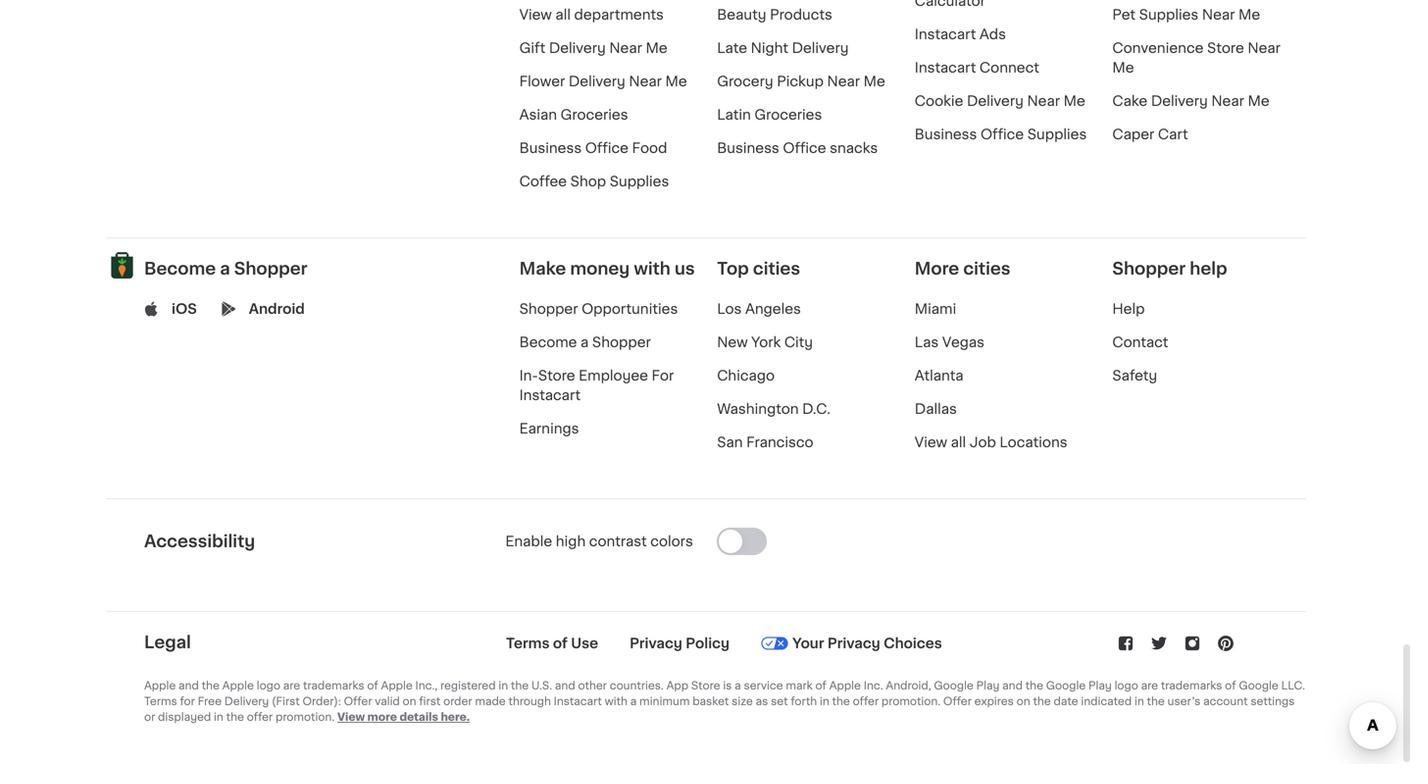 Task type: locate. For each thing, give the bounding box(es) containing it.
1 horizontal spatial and
[[555, 680, 575, 691]]

1 horizontal spatial become
[[520, 335, 577, 349]]

all up gift delivery near me
[[556, 8, 571, 21]]

0 horizontal spatial logo
[[257, 680, 281, 691]]

play
[[977, 680, 1000, 691], [1089, 680, 1112, 691]]

1 horizontal spatial office
[[783, 141, 827, 155]]

accessibility
[[144, 533, 255, 550]]

google right android,
[[934, 680, 974, 691]]

offer down (first
[[247, 711, 273, 722]]

0 vertical spatial store
[[1208, 41, 1245, 55]]

0 horizontal spatial groceries
[[561, 108, 628, 121]]

2 horizontal spatial view
[[915, 435, 948, 449]]

near right the pickup
[[827, 74, 860, 88]]

1 logo from the left
[[257, 680, 281, 691]]

forth
[[791, 696, 817, 707]]

delivery for cookie delivery near me
[[967, 94, 1024, 108]]

0 horizontal spatial office
[[585, 141, 629, 155]]

me for cookie delivery near me
[[1064, 94, 1086, 108]]

date
[[1054, 696, 1079, 707]]

store inside "convenience store near me"
[[1208, 41, 1245, 55]]

atlanta link
[[915, 369, 964, 382]]

cities up angeles
[[753, 260, 801, 277]]

and right u.s.
[[555, 680, 575, 691]]

near inside "convenience store near me"
[[1248, 41, 1281, 55]]

2 vertical spatial supplies
[[610, 174, 669, 188]]

privacy up countries. on the left bottom
[[630, 636, 683, 650]]

1 offer from the left
[[344, 696, 372, 707]]

on
[[403, 696, 416, 707], [1017, 696, 1031, 707]]

instacart up cookie
[[915, 61, 976, 74]]

0 horizontal spatial offer
[[344, 696, 372, 707]]

high
[[556, 534, 586, 548]]

0 horizontal spatial on
[[403, 696, 416, 707]]

me up "convenience store near me"
[[1239, 8, 1261, 21]]

0 horizontal spatial cities
[[753, 260, 801, 277]]

1 horizontal spatial business
[[717, 141, 780, 155]]

delivery up the business office supplies in the right of the page
[[967, 94, 1024, 108]]

1 vertical spatial promotion.
[[276, 711, 335, 722]]

2 horizontal spatial store
[[1208, 41, 1245, 55]]

1 horizontal spatial with
[[634, 260, 671, 277]]

0 vertical spatial become a shopper
[[144, 260, 308, 277]]

business for latin
[[717, 141, 780, 155]]

san francisco link
[[717, 435, 814, 449]]

3 google from the left
[[1239, 680, 1279, 691]]

groceries up business office food link
[[561, 108, 628, 121]]

of right mark
[[816, 680, 827, 691]]

shopper up employee
[[592, 335, 651, 349]]

business for asian
[[520, 141, 582, 155]]

promotion.
[[882, 696, 941, 707], [276, 711, 335, 722]]

twitter image
[[1150, 634, 1169, 653]]

logo up indicated
[[1115, 680, 1139, 691]]

and up the expires
[[1003, 680, 1023, 691]]

privacy inside your privacy choices link
[[828, 636, 881, 650]]

view left more
[[337, 711, 365, 722]]

cookie
[[915, 94, 964, 108]]

instacart up 'instacart connect' "link" in the top of the page
[[915, 27, 976, 41]]

2 on from the left
[[1017, 696, 1031, 707]]

1 horizontal spatial google
[[1046, 680, 1086, 691]]

trademarks up user's
[[1161, 680, 1223, 691]]

enable
[[506, 534, 552, 548]]

1 privacy from the left
[[630, 636, 683, 650]]

cities
[[753, 260, 801, 277], [964, 260, 1011, 277]]

0 vertical spatial supplies
[[1140, 8, 1199, 21]]

office for food
[[585, 141, 629, 155]]

logo up (first
[[257, 680, 281, 691]]

delivery down gift delivery near me 'link'
[[569, 74, 626, 88]]

1 horizontal spatial cities
[[964, 260, 1011, 277]]

contact link
[[1113, 335, 1169, 349]]

ios app store logo image
[[144, 301, 159, 316]]

view up gift
[[520, 8, 552, 21]]

me up snacks in the right of the page
[[864, 74, 886, 88]]

through
[[509, 696, 551, 707]]

1 vertical spatial view
[[915, 435, 948, 449]]

2 vertical spatial view
[[337, 711, 365, 722]]

0 vertical spatial terms
[[506, 636, 550, 650]]

miami
[[915, 302, 957, 316]]

more
[[915, 260, 960, 277]]

1 vertical spatial all
[[951, 435, 966, 449]]

2 groceries from the left
[[755, 108, 822, 121]]

las vegas link
[[915, 335, 985, 349]]

office for supplies
[[981, 127, 1024, 141]]

flower delivery near me link
[[520, 74, 687, 88]]

2 logo from the left
[[1115, 680, 1139, 691]]

3 and from the left
[[1003, 680, 1023, 691]]

0 horizontal spatial become a shopper
[[144, 260, 308, 277]]

beauty
[[717, 8, 767, 21]]

store inside in-store employee for instacart
[[538, 369, 575, 382]]

and up for
[[179, 680, 199, 691]]

groceries for pickup
[[755, 108, 822, 121]]

san
[[717, 435, 743, 449]]

1 vertical spatial offer
[[247, 711, 273, 722]]

free
[[198, 696, 222, 707]]

0 horizontal spatial google
[[934, 680, 974, 691]]

in-
[[520, 369, 538, 382]]

1 horizontal spatial all
[[951, 435, 966, 449]]

1 horizontal spatial offer
[[853, 696, 879, 707]]

instacart inside apple and the apple logo are trademarks of apple inc., registered in the u.s. and other countries. app store is a service mark of apple inc. android, google play and the google play logo are trademarks of google llc. terms for free delivery (first order): offer valid on first order made through instacart with a minimum basket size as set forth in the offer promotion. offer expires on the date indicated in the user's account settings or displayed in the offer promotion.
[[554, 696, 602, 707]]

a right is at the bottom right of the page
[[735, 680, 741, 691]]

departments
[[574, 8, 664, 21]]

late
[[717, 41, 748, 55]]

grocery pickup near me link
[[717, 74, 886, 88]]

delivery for flower delivery near me
[[569, 74, 626, 88]]

0 horizontal spatial terms
[[144, 696, 177, 707]]

1 vertical spatial with
[[605, 696, 628, 707]]

business office supplies link
[[915, 127, 1087, 141]]

near up "convenience store near me"
[[1202, 8, 1235, 21]]

0 vertical spatial offer
[[853, 696, 879, 707]]

0 horizontal spatial view
[[337, 711, 365, 722]]

near for flower delivery near me
[[629, 74, 662, 88]]

offer up more
[[344, 696, 372, 707]]

google up settings
[[1239, 680, 1279, 691]]

pickup
[[777, 74, 824, 88]]

shopper opportunities
[[520, 302, 678, 316]]

office down the cookie delivery near me
[[981, 127, 1024, 141]]

terms
[[506, 636, 550, 650], [144, 696, 177, 707]]

san francisco
[[717, 435, 814, 449]]

a
[[220, 260, 230, 277], [581, 335, 589, 349], [735, 680, 741, 691], [630, 696, 637, 707]]

shopper opportunities link
[[520, 302, 678, 316]]

1 vertical spatial become a shopper
[[520, 335, 651, 349]]

near down gift delivery near me
[[629, 74, 662, 88]]

1 horizontal spatial trademarks
[[1161, 680, 1223, 691]]

privacy policy link
[[630, 636, 730, 650]]

near for grocery pickup near me
[[827, 74, 860, 88]]

me left grocery
[[666, 74, 687, 88]]

near for cake delivery near me
[[1212, 94, 1245, 108]]

become up ios link at the left top of page
[[144, 260, 216, 277]]

1 vertical spatial store
[[538, 369, 575, 382]]

instacart down 'in-'
[[520, 388, 581, 402]]

1 horizontal spatial groceries
[[755, 108, 822, 121]]

settings
[[1251, 696, 1295, 707]]

1 apple from the left
[[144, 680, 176, 691]]

0 horizontal spatial store
[[538, 369, 575, 382]]

1 horizontal spatial store
[[691, 680, 721, 691]]

2 privacy from the left
[[828, 636, 881, 650]]

gift
[[520, 41, 546, 55]]

cities right more
[[964, 260, 1011, 277]]

coffee shop supplies link
[[520, 174, 669, 188]]

0 horizontal spatial trademarks
[[303, 680, 364, 691]]

me down "convenience store near me"
[[1248, 94, 1270, 108]]

0 horizontal spatial all
[[556, 8, 571, 21]]

0 horizontal spatial play
[[977, 680, 1000, 691]]

las vegas
[[915, 335, 985, 349]]

shopper up help
[[1113, 260, 1186, 277]]

1 cities from the left
[[753, 260, 801, 277]]

0 horizontal spatial become
[[144, 260, 216, 277]]

business up the coffee
[[520, 141, 582, 155]]

0 vertical spatial with
[[634, 260, 671, 277]]

2 play from the left
[[1089, 680, 1112, 691]]

2 horizontal spatial office
[[981, 127, 1024, 141]]

0 vertical spatial promotion.
[[882, 696, 941, 707]]

view for view more details here.
[[337, 711, 365, 722]]

more
[[367, 711, 397, 722]]

registered
[[440, 680, 496, 691]]

2 horizontal spatial google
[[1239, 680, 1279, 691]]

are
[[283, 680, 300, 691], [1141, 680, 1159, 691]]

instacart down 'other' at the left bottom
[[554, 696, 602, 707]]

1 play from the left
[[977, 680, 1000, 691]]

0 horizontal spatial privacy
[[630, 636, 683, 650]]

supplies up convenience
[[1140, 8, 1199, 21]]

become a shopper down shopper opportunities link
[[520, 335, 651, 349]]

shopper help
[[1113, 260, 1228, 277]]

1 vertical spatial supplies
[[1028, 127, 1087, 141]]

1 vertical spatial terms
[[144, 696, 177, 707]]

near for gift delivery near me
[[609, 41, 642, 55]]

1 horizontal spatial promotion.
[[882, 696, 941, 707]]

llc.
[[1282, 680, 1306, 691]]

miami link
[[915, 302, 957, 316]]

convenience store near me link
[[1113, 41, 1281, 74]]

1 horizontal spatial play
[[1089, 680, 1112, 691]]

store up basket
[[691, 680, 721, 691]]

delivery up cart
[[1151, 94, 1208, 108]]

instacart shopper app logo image
[[106, 249, 138, 281]]

in right indicated
[[1135, 696, 1145, 707]]

2 cities from the left
[[964, 260, 1011, 277]]

near down departments
[[609, 41, 642, 55]]

groceries up 'business office snacks' at the right top
[[755, 108, 822, 121]]

employee
[[579, 369, 648, 382]]

1 horizontal spatial are
[[1141, 680, 1159, 691]]

flower
[[520, 74, 565, 88]]

1 horizontal spatial supplies
[[1028, 127, 1087, 141]]

on right the expires
[[1017, 696, 1031, 707]]

all left job
[[951, 435, 966, 449]]

inc.
[[864, 680, 883, 691]]

0 horizontal spatial and
[[179, 680, 199, 691]]

are up (first
[[283, 680, 300, 691]]

supplies down food
[[610, 174, 669, 188]]

0 horizontal spatial promotion.
[[276, 711, 335, 722]]

1 horizontal spatial offer
[[944, 696, 972, 707]]

play up indicated
[[1089, 680, 1112, 691]]

on up view more details here. link at the left bottom
[[403, 696, 416, 707]]

delivery inside apple and the apple logo are trademarks of apple inc., registered in the u.s. and other countries. app store is a service mark of apple inc. android, google play and the google play logo are trademarks of google llc. terms for free delivery (first order): offer valid on first order made through instacart with a minimum basket size as set forth in the offer promotion. offer expires on the date indicated in the user's account settings or displayed in the offer promotion.
[[224, 696, 269, 707]]

account
[[1204, 696, 1248, 707]]

supplies
[[1140, 8, 1199, 21], [1028, 127, 1087, 141], [610, 174, 669, 188]]

are down twitter image on the bottom right
[[1141, 680, 1159, 691]]

me
[[1239, 8, 1261, 21], [646, 41, 668, 55], [1113, 61, 1135, 74], [666, 74, 687, 88], [864, 74, 886, 88], [1064, 94, 1086, 108], [1248, 94, 1270, 108]]

near down pet supplies near me link
[[1248, 41, 1281, 55]]

privacy right your
[[828, 636, 881, 650]]

offer down inc.
[[853, 696, 879, 707]]

play up the expires
[[977, 680, 1000, 691]]

1 horizontal spatial view
[[520, 8, 552, 21]]

store down become a shopper link
[[538, 369, 575, 382]]

business down latin
[[717, 141, 780, 155]]

other
[[578, 680, 607, 691]]

supplies for coffee shop supplies
[[610, 174, 669, 188]]

shopper down make
[[520, 302, 578, 316]]

me left cake
[[1064, 94, 1086, 108]]

your privacy choices link
[[761, 634, 942, 653]]

new
[[717, 335, 748, 349]]

0 horizontal spatial offer
[[247, 711, 273, 722]]

promotion. down android,
[[882, 696, 941, 707]]

instacart inside in-store employee for instacart
[[520, 388, 581, 402]]

terms up u.s.
[[506, 636, 550, 650]]

displayed
[[158, 711, 211, 722]]

office down latin groceries link
[[783, 141, 827, 155]]

view for view all job locations
[[915, 435, 948, 449]]

become up 'in-'
[[520, 335, 577, 349]]

me up cake
[[1113, 61, 1135, 74]]

cake
[[1113, 94, 1148, 108]]

become a shopper link
[[520, 335, 651, 349]]

near down connect
[[1027, 94, 1060, 108]]

supplies down the cookie delivery near me
[[1028, 127, 1087, 141]]

enable high contrast colors
[[506, 534, 693, 548]]

is
[[723, 680, 732, 691]]

with down countries. on the left bottom
[[605, 696, 628, 707]]

delivery down view all departments link in the top of the page
[[549, 41, 606, 55]]

vegas
[[943, 335, 985, 349]]

store down pet supplies near me
[[1208, 41, 1245, 55]]

2 horizontal spatial and
[[1003, 680, 1023, 691]]

in right forth
[[820, 696, 830, 707]]

business office food
[[520, 141, 667, 155]]

of up account
[[1225, 680, 1237, 691]]

delivery for gift delivery near me
[[549, 41, 606, 55]]

u.s.
[[532, 680, 552, 691]]

1 horizontal spatial privacy
[[828, 636, 881, 650]]

0 vertical spatial view
[[520, 8, 552, 21]]

offer left the expires
[[944, 696, 972, 707]]

2 horizontal spatial business
[[915, 127, 977, 141]]

view down the dallas link
[[915, 435, 948, 449]]

all
[[556, 8, 571, 21], [951, 435, 966, 449]]

in
[[499, 680, 508, 691], [820, 696, 830, 707], [1135, 696, 1145, 707], [214, 711, 223, 722]]

1 groceries from the left
[[561, 108, 628, 121]]

promotion. down order): at the bottom left of page
[[276, 711, 335, 722]]

coffee
[[520, 174, 567, 188]]

late night delivery
[[717, 41, 849, 55]]

with left us
[[634, 260, 671, 277]]

me inside "convenience store near me"
[[1113, 61, 1135, 74]]

1 horizontal spatial on
[[1017, 696, 1031, 707]]

office up coffee shop supplies link
[[585, 141, 629, 155]]

google
[[934, 680, 974, 691], [1046, 680, 1086, 691], [1239, 680, 1279, 691]]

pinterest image
[[1217, 634, 1236, 653]]

latin groceries
[[717, 108, 822, 121]]

2 vertical spatial store
[[691, 680, 721, 691]]

delivery right free
[[224, 696, 269, 707]]

0 horizontal spatial supplies
[[610, 174, 669, 188]]

me down departments
[[646, 41, 668, 55]]

terms inside apple and the apple logo are trademarks of apple inc., registered in the u.s. and other countries. app store is a service mark of apple inc. android, google play and the google play logo are trademarks of google llc. terms for free delivery (first order): offer valid on first order made through instacart with a minimum basket size as set forth in the offer promotion. offer expires on the date indicated in the user's account settings or displayed in the offer promotion.
[[144, 696, 177, 707]]

become a shopper
[[144, 260, 308, 277], [520, 335, 651, 349]]

your privacy choices
[[793, 636, 942, 650]]

become a shopper up android play store logo
[[144, 260, 308, 277]]

0 horizontal spatial business
[[520, 141, 582, 155]]

view for view all departments
[[520, 8, 552, 21]]

1 horizontal spatial become a shopper
[[520, 335, 651, 349]]

york
[[752, 335, 781, 349]]

in down free
[[214, 711, 223, 722]]

trademarks up order): at the bottom left of page
[[303, 680, 364, 691]]

google up date
[[1046, 680, 1086, 691]]

delivery up grocery pickup near me 'link'
[[792, 41, 849, 55]]

cities for top cities
[[753, 260, 801, 277]]

earnings link
[[520, 422, 579, 435]]

beauty products link
[[717, 8, 833, 21]]

near down "convenience store near me"
[[1212, 94, 1245, 108]]

1 horizontal spatial logo
[[1115, 680, 1139, 691]]

0 horizontal spatial with
[[605, 696, 628, 707]]

0 vertical spatial all
[[556, 8, 571, 21]]

terms up or in the bottom of the page
[[144, 696, 177, 707]]

1 vertical spatial become
[[520, 335, 577, 349]]

business down cookie
[[915, 127, 977, 141]]

policy
[[686, 636, 730, 650]]

0 horizontal spatial are
[[283, 680, 300, 691]]



Task type: describe. For each thing, give the bounding box(es) containing it.
supplies for business office supplies
[[1028, 127, 1087, 141]]

for
[[652, 369, 674, 382]]

user's
[[1168, 696, 1201, 707]]

inc.,
[[415, 680, 438, 691]]

colors
[[651, 534, 693, 548]]

cart
[[1158, 127, 1189, 141]]

ios
[[172, 302, 197, 316]]

view all departments
[[520, 8, 664, 21]]

me for gift delivery near me
[[646, 41, 668, 55]]

as
[[756, 696, 768, 707]]

1 google from the left
[[934, 680, 974, 691]]

view all job locations link
[[915, 435, 1068, 449]]

business office food link
[[520, 141, 667, 155]]

products
[[770, 8, 833, 21]]

me for pet supplies near me
[[1239, 8, 1261, 21]]

gift delivery near me
[[520, 41, 668, 55]]

indicated
[[1081, 696, 1132, 707]]

in up made in the bottom of the page
[[499, 680, 508, 691]]

mark
[[786, 680, 813, 691]]

contrast
[[589, 534, 647, 548]]

instacart ads link
[[915, 27, 1006, 41]]

1 horizontal spatial terms
[[506, 636, 550, 650]]

2 google from the left
[[1046, 680, 1086, 691]]

new york city link
[[717, 335, 813, 349]]

groceries for delivery
[[561, 108, 628, 121]]

store inside apple and the apple logo are trademarks of apple inc., registered in the u.s. and other countries. app store is a service mark of apple inc. android, google play and the google play logo are trademarks of google llc. terms for free delivery (first order): offer valid on first order made through instacart with a minimum basket size as set forth in the offer promotion. offer expires on the date indicated in the user's account settings or displayed in the offer promotion.
[[691, 680, 721, 691]]

a down shopper opportunities link
[[581, 335, 589, 349]]

2 are from the left
[[1141, 680, 1159, 691]]

los
[[717, 302, 742, 316]]

all for departments
[[556, 8, 571, 21]]

caper cart link
[[1113, 127, 1189, 141]]

cake delivery near me link
[[1113, 94, 1270, 108]]

size
[[732, 696, 753, 707]]

legal
[[144, 634, 191, 651]]

view all departments link
[[520, 8, 664, 21]]

cookie delivery near me link
[[915, 94, 1086, 108]]

basket
[[693, 696, 729, 707]]

instacart connect
[[915, 61, 1040, 74]]

d.c.
[[803, 402, 831, 416]]

near for convenience store near me
[[1248, 41, 1281, 55]]

1 are from the left
[[283, 680, 300, 691]]

countries.
[[610, 680, 664, 691]]

near for cookie delivery near me
[[1027, 94, 1060, 108]]

app
[[667, 680, 689, 691]]

make
[[520, 260, 566, 277]]

gift delivery near me link
[[520, 41, 668, 55]]

help link
[[1113, 302, 1145, 316]]

safety link
[[1113, 369, 1158, 382]]

0 vertical spatial become
[[144, 260, 216, 277]]

1 on from the left
[[403, 696, 416, 707]]

details
[[400, 711, 438, 722]]

facebook image
[[1117, 634, 1136, 653]]

terms of use link
[[506, 636, 598, 650]]

order):
[[303, 696, 341, 707]]

of up valid
[[367, 680, 378, 691]]

coffee shop supplies
[[520, 174, 669, 188]]

washington
[[717, 402, 799, 416]]

make money with us
[[520, 260, 695, 277]]

shop
[[571, 174, 606, 188]]

3 apple from the left
[[381, 680, 413, 691]]

dallas link
[[915, 402, 957, 416]]

me for grocery pickup near me
[[864, 74, 886, 88]]

beauty products
[[717, 8, 833, 21]]

top cities
[[717, 260, 801, 277]]

grocery pickup near me
[[717, 74, 886, 88]]

connect
[[980, 61, 1040, 74]]

help
[[1190, 260, 1228, 277]]

money
[[570, 260, 630, 277]]

food
[[632, 141, 667, 155]]

a down countries. on the left bottom
[[630, 696, 637, 707]]

delivery for cake delivery near me
[[1151, 94, 1208, 108]]

convenience
[[1113, 41, 1204, 55]]

2 trademarks from the left
[[1161, 680, 1223, 691]]

view more details here.
[[337, 711, 470, 722]]

me for cake delivery near me
[[1248, 94, 1270, 108]]

city
[[785, 335, 813, 349]]

terms of use
[[506, 636, 598, 650]]

a up android play store logo
[[220, 260, 230, 277]]

android play store logo image
[[221, 301, 236, 316]]

1 and from the left
[[179, 680, 199, 691]]

more cities
[[915, 260, 1011, 277]]

business office snacks
[[717, 141, 878, 155]]

for
[[180, 696, 195, 707]]

grocery
[[717, 74, 774, 88]]

instagram image
[[1183, 634, 1203, 653]]

instacart connect link
[[915, 61, 1040, 74]]

asian groceries
[[520, 108, 628, 121]]

earnings
[[520, 422, 579, 435]]

with inside apple and the apple logo are trademarks of apple inc., registered in the u.s. and other countries. app store is a service mark of apple inc. android, google play and the google play logo are trademarks of google llc. terms for free delivery (first order): offer valid on first order made through instacart with a minimum basket size as set forth in the offer promotion. offer expires on the date indicated in the user's account settings or displayed in the offer promotion.
[[605, 696, 628, 707]]

near for pet supplies near me
[[1202, 8, 1235, 21]]

business for cookie
[[915, 127, 977, 141]]

valid
[[375, 696, 400, 707]]

office for snacks
[[783, 141, 827, 155]]

or
[[144, 711, 155, 722]]

safety
[[1113, 369, 1158, 382]]

late night delivery link
[[717, 41, 849, 55]]

business office supplies
[[915, 127, 1087, 141]]

latin groceries link
[[717, 108, 822, 121]]

shopper up android
[[234, 260, 308, 277]]

cities for more cities
[[964, 260, 1011, 277]]

2 apple from the left
[[222, 680, 254, 691]]

minimum
[[640, 696, 690, 707]]

store for in-
[[538, 369, 575, 382]]

me for convenience store near me
[[1113, 61, 1135, 74]]

4 apple from the left
[[830, 680, 861, 691]]

choices
[[884, 636, 942, 650]]

2 horizontal spatial supplies
[[1140, 8, 1199, 21]]

atlanta
[[915, 369, 964, 382]]

cake delivery near me
[[1113, 94, 1270, 108]]

convenience store near me
[[1113, 41, 1281, 74]]

snacks
[[830, 141, 878, 155]]

ios link
[[172, 299, 197, 319]]

all for job
[[951, 435, 966, 449]]

latin
[[717, 108, 751, 121]]

caper cart
[[1113, 127, 1189, 141]]

washington d.c. link
[[717, 402, 831, 416]]

job
[[970, 435, 996, 449]]

caper
[[1113, 127, 1155, 141]]

android
[[249, 302, 305, 316]]

2 offer from the left
[[944, 696, 972, 707]]

2 and from the left
[[555, 680, 575, 691]]

of left use
[[553, 636, 568, 650]]

store for convenience
[[1208, 41, 1245, 55]]

me for flower delivery near me
[[666, 74, 687, 88]]

1 trademarks from the left
[[303, 680, 364, 691]]

instacart ads
[[915, 27, 1006, 41]]

us
[[675, 260, 695, 277]]

flower delivery near me
[[520, 74, 687, 88]]



Task type: vqa. For each thing, say whether or not it's contained in the screenshot.
Essentials
no



